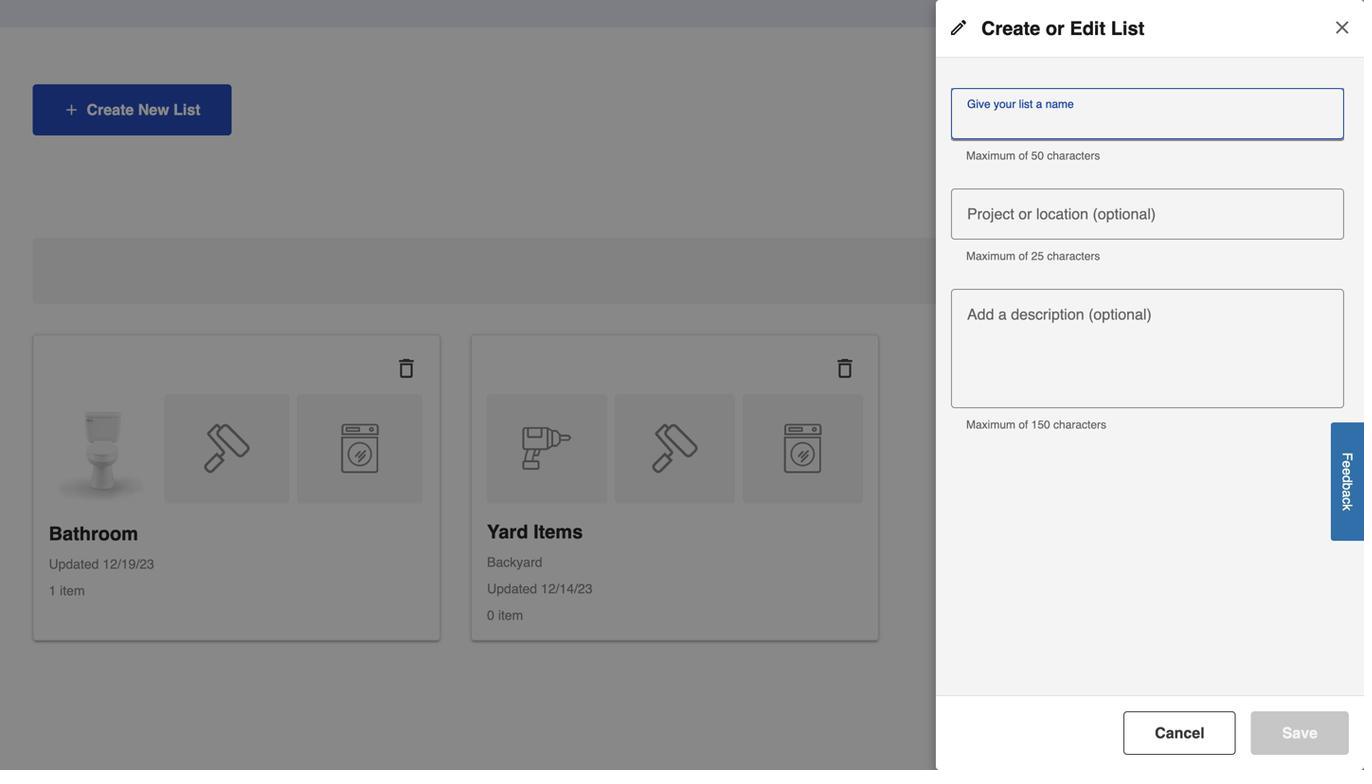 Task type: locate. For each thing, give the bounding box(es) containing it.
12/19/23
[[103, 557, 154, 572]]

None text field
[[959, 189, 1337, 230]]

0 item
[[487, 608, 523, 623]]

create new list button
[[33, 84, 232, 136]]

1 vertical spatial maximum
[[967, 250, 1016, 263]]

create
[[982, 18, 1041, 39], [87, 101, 134, 118]]

0 vertical spatial maximum
[[967, 149, 1016, 163]]

maximum for maximum of 25 characters
[[967, 250, 1016, 263]]

list
[[1111, 18, 1145, 39], [173, 101, 200, 118]]

create right plus image at the left top
[[87, 101, 134, 118]]

of left the 50
[[1019, 149, 1028, 163]]

of left 25 at the right top of the page
[[1019, 250, 1028, 263]]

a
[[1340, 490, 1355, 498]]

maximum left 25 at the right top of the page
[[967, 250, 1016, 263]]

2 maximum from the top
[[967, 250, 1016, 263]]

e
[[1340, 461, 1355, 468], [1340, 468, 1355, 475]]

item right 1
[[60, 583, 85, 598]]

list right new
[[173, 101, 200, 118]]

updated 12/19/23
[[49, 557, 154, 572]]

1 vertical spatial list
[[173, 101, 200, 118]]

1 vertical spatial of
[[1019, 250, 1028, 263]]

2 e from the top
[[1340, 468, 1355, 475]]

1 horizontal spatial item
[[498, 608, 523, 623]]

updated for updated 12/14/23
[[487, 581, 537, 596]]

updated up 1 item
[[49, 557, 99, 572]]

50
[[1032, 149, 1044, 163]]

0 vertical spatial item
[[60, 583, 85, 598]]

2 vertical spatial of
[[1019, 418, 1028, 432]]

1 maximum from the top
[[967, 149, 1016, 163]]

1
[[49, 583, 56, 598]]

plus image
[[64, 102, 79, 117]]

previously viewed heading
[[33, 766, 1318, 770]]

1 horizontal spatial updated
[[487, 581, 537, 596]]

updated down backyard at the bottom
[[487, 581, 537, 596]]

3 maximum from the top
[[967, 418, 1016, 432]]

2 vertical spatial characters
[[1054, 418, 1107, 432]]

create for create new list
[[87, 101, 134, 118]]

c
[[1340, 498, 1355, 504]]

0 vertical spatial create
[[982, 18, 1041, 39]]

0 horizontal spatial updated
[[49, 557, 99, 572]]

0 vertical spatial characters
[[1047, 149, 1100, 163]]

of for 50
[[1019, 149, 1028, 163]]

maximum left 150
[[967, 418, 1016, 432]]

edit
[[1070, 18, 1106, 39]]

characters for maximum of 50 characters
[[1047, 149, 1100, 163]]

updated 12/14/23
[[487, 581, 593, 596]]

3 of from the top
[[1019, 418, 1028, 432]]

maximum left the 50
[[967, 149, 1016, 163]]

1 vertical spatial create
[[87, 101, 134, 118]]

d
[[1340, 475, 1355, 483]]

create or edit list
[[982, 18, 1145, 39]]

item right 0
[[498, 608, 523, 623]]

0 vertical spatial of
[[1019, 149, 1028, 163]]

0 horizontal spatial list
[[173, 101, 200, 118]]

0 horizontal spatial create
[[87, 101, 134, 118]]

e up b
[[1340, 468, 1355, 475]]

list right 'edit'
[[1111, 18, 1145, 39]]

characters right the 50
[[1047, 149, 1100, 163]]

trash image
[[836, 359, 855, 378]]

of
[[1019, 149, 1028, 163], [1019, 250, 1028, 263], [1019, 418, 1028, 432]]

yard
[[487, 521, 528, 543]]

of left 150
[[1019, 418, 1028, 432]]

updated
[[49, 557, 99, 572], [487, 581, 537, 596]]

characters
[[1047, 149, 1100, 163], [1047, 250, 1100, 263], [1054, 418, 1107, 432]]

2 vertical spatial maximum
[[967, 418, 1016, 432]]

item for 1 item
[[60, 583, 85, 598]]

characters right 150
[[1054, 418, 1107, 432]]

None text field
[[959, 111, 1337, 130], [959, 316, 1337, 399], [959, 111, 1337, 130], [959, 316, 1337, 399]]

k
[[1340, 504, 1355, 511]]

2 of from the top
[[1019, 250, 1028, 263]]

1 horizontal spatial create
[[982, 18, 1041, 39]]

create left or
[[982, 18, 1041, 39]]

e up d
[[1340, 461, 1355, 468]]

0 horizontal spatial item
[[60, 583, 85, 598]]

characters for maximum of 25 characters
[[1047, 250, 1100, 263]]

1 vertical spatial item
[[498, 608, 523, 623]]

create inside create new list button
[[87, 101, 134, 118]]

maximum
[[967, 149, 1016, 163], [967, 250, 1016, 263], [967, 418, 1016, 432]]

1 of from the top
[[1019, 149, 1028, 163]]

item
[[60, 583, 85, 598], [498, 608, 523, 623]]

1 vertical spatial updated
[[487, 581, 537, 596]]

maximum of 150 characters
[[967, 418, 1107, 432]]

close image
[[1333, 18, 1352, 37]]

characters right 25 at the right top of the page
[[1047, 250, 1100, 263]]

backyard
[[487, 555, 543, 570]]

0 vertical spatial updated
[[49, 557, 99, 572]]

1 vertical spatial characters
[[1047, 250, 1100, 263]]

0 vertical spatial list
[[1111, 18, 1145, 39]]



Task type: describe. For each thing, give the bounding box(es) containing it.
or
[[1046, 18, 1065, 39]]

items
[[534, 521, 583, 543]]

edit image
[[951, 20, 967, 35]]

save button
[[1251, 712, 1349, 755]]

item for 0 item
[[498, 608, 523, 623]]

12/14/23
[[541, 581, 593, 596]]

updated for updated 12/19/23
[[49, 557, 99, 572]]

of for 25
[[1019, 250, 1028, 263]]

maximum for maximum of 50 characters
[[967, 149, 1016, 163]]

bathroom
[[49, 523, 138, 545]]

1 e from the top
[[1340, 461, 1355, 468]]

maximum of 25 characters
[[967, 250, 1100, 263]]

cancel
[[1155, 724, 1205, 742]]

create for create or edit list
[[982, 18, 1041, 39]]

trash image
[[397, 359, 416, 378]]

list inside create new list button
[[173, 101, 200, 118]]

0
[[487, 608, 495, 623]]

f
[[1340, 453, 1355, 461]]

yard items
[[487, 521, 583, 543]]

b
[[1340, 483, 1355, 490]]

characters for maximum of 150 characters
[[1054, 418, 1107, 432]]

create new list
[[87, 101, 200, 118]]

f e e d b a c k button
[[1331, 422, 1365, 541]]

cancel button
[[1124, 712, 1236, 755]]

1 item
[[49, 583, 85, 598]]

f e e d b a c k
[[1340, 453, 1355, 511]]

new
[[138, 101, 169, 118]]

save
[[1283, 724, 1318, 742]]

of for 150
[[1019, 418, 1028, 432]]

maximum of 50 characters
[[967, 149, 1100, 163]]

1 horizontal spatial list
[[1111, 18, 1145, 39]]

25
[[1032, 250, 1044, 263]]

maximum for maximum of 150 characters
[[967, 418, 1016, 432]]

150
[[1032, 418, 1051, 432]]



Task type: vqa. For each thing, say whether or not it's contained in the screenshot.
of
yes



